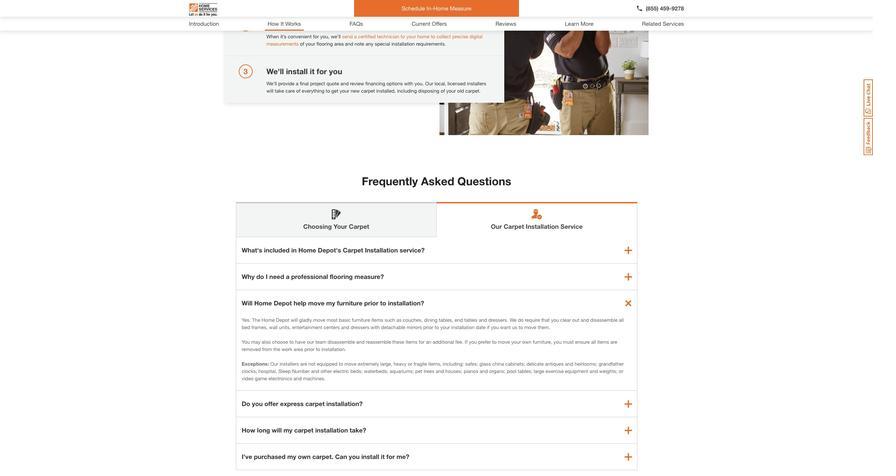 Task type: locate. For each thing, give the bounding box(es) containing it.
number
[[292, 369, 310, 375]]

1 horizontal spatial installation
[[526, 223, 559, 231]]

installation? up take?
[[327, 400, 363, 408]]

own
[[523, 339, 532, 345], [298, 453, 311, 461]]

disassemble up the installation.
[[328, 339, 355, 345]]

move down want
[[498, 339, 510, 345]]

0 vertical spatial are
[[611, 339, 618, 345]]

0 horizontal spatial installers
[[280, 361, 299, 367]]

all inside yes. the home depot will gladly move most basic furniture items such as couches, dining tables, end tables and dressers. we do require that you clear out and disassemble all bed frames, wall units, entertainment centers and dressers with detachable mirrors prior to your installation date if you want us to move them.
[[619, 317, 624, 323]]

0 vertical spatial will
[[267, 88, 274, 94]]

installers inside we'll provide a final project quote and review financing options with you. our local, licensed installers will take care of everything to get your new carpet installed, including disposing of your old carpet.
[[467, 80, 487, 86]]

exceptions:
[[242, 361, 269, 367]]

0 horizontal spatial it
[[310, 67, 315, 76]]

are up grandfather
[[611, 339, 618, 345]]

with inside yes. the home depot will gladly move most basic furniture items such as couches, dining tables, end tables and dressers. we do require that you clear out and disassemble all bed frames, wall units, entertainment centers and dressers with detachable mirrors prior to your installation date if you want us to move them.
[[371, 325, 380, 331]]

(855) 459-9278 link
[[637, 4, 685, 13]]

special
[[375, 41, 390, 47]]

and down basic
[[341, 325, 350, 331]]

1 horizontal spatial install
[[362, 453, 379, 461]]

china
[[493, 361, 504, 367]]

2 horizontal spatial a
[[354, 33, 357, 39]]

installers right licensed
[[467, 80, 487, 86]]

1 horizontal spatial all
[[619, 317, 624, 323]]

depot inside yes. the home depot will gladly move most basic furniture items such as couches, dining tables, end tables and dressers. we do require that you clear out and disassemble all bed frames, wall units, entertainment centers and dressers with detachable mirrors prior to your installation date if you want us to move them.
[[276, 317, 290, 323]]

will right long
[[272, 427, 282, 435]]

carpet
[[349, 223, 370, 231], [504, 223, 524, 231], [343, 247, 364, 254]]

schedule
[[402, 5, 425, 12], [267, 20, 301, 29]]

frequently
[[362, 175, 418, 188]]

2 vertical spatial prior
[[305, 347, 315, 353]]

items right these on the bottom left
[[406, 339, 418, 345]]

0 horizontal spatial all
[[592, 339, 596, 345]]

choosing
[[303, 223, 332, 231]]

home up we'll
[[331, 20, 351, 29]]

them.
[[538, 325, 551, 331]]

home right will in the left of the page
[[254, 300, 272, 307]]

0 horizontal spatial schedule
[[267, 20, 301, 29]]

old
[[458, 88, 464, 94]]

a right need
[[286, 273, 290, 281]]

area down have
[[294, 347, 303, 353]]

installation down technician
[[392, 41, 415, 47]]

0 horizontal spatial our
[[270, 361, 279, 367]]

1 horizontal spatial home
[[418, 33, 430, 39]]

1 vertical spatial furniture
[[352, 317, 370, 323]]

(855) 459-9278
[[646, 5, 685, 12]]

cabinets;
[[506, 361, 526, 367]]

and
[[345, 41, 354, 47], [341, 80, 349, 86], [479, 317, 487, 323], [581, 317, 589, 323], [341, 325, 350, 331], [357, 339, 365, 345], [565, 361, 574, 367], [311, 369, 320, 375], [436, 369, 444, 375], [480, 369, 488, 375], [590, 369, 598, 375], [294, 376, 302, 382]]

our for our installers are not equipped to move extremely large, heavy or fragile items, including: safes; glass china cabinets; delicate antiques and heirlooms; grandfather clocks; hospital, sleep number and other electric beds; waterbeds; aquariums; pet trees and houses; pianos and organs; pool tables; large exercise equipment and weights; or video game electronics and machines.
[[270, 361, 279, 367]]

1 vertical spatial disassemble
[[328, 339, 355, 345]]

for left "me?"
[[387, 453, 395, 461]]

asked
[[421, 175, 455, 188]]

take?
[[350, 427, 366, 435]]

installation? up couches,
[[388, 300, 425, 307]]

home up requirements.
[[418, 33, 430, 39]]

area
[[335, 41, 344, 47], [294, 347, 303, 353]]

1 vertical spatial or
[[619, 369, 624, 375]]

do left i
[[257, 273, 264, 281]]

for
[[313, 33, 319, 39], [317, 67, 327, 76], [419, 339, 425, 345], [387, 453, 395, 461]]

or down grandfather
[[619, 369, 624, 375]]

0 vertical spatial our
[[426, 80, 434, 86]]

disassemble right out
[[591, 317, 618, 323]]

units,
[[279, 325, 291, 331]]

to inside we'll provide a final project quote and review financing options with you. our local, licensed installers will take care of everything to get your new carpet installed, including disposing of your old carpet.
[[326, 88, 330, 94]]

schedule in-home measure button
[[354, 0, 519, 17]]

furniture up dressers
[[352, 317, 370, 323]]

1 vertical spatial a
[[296, 80, 299, 86]]

installation left take?
[[315, 427, 348, 435]]

how left long
[[242, 427, 256, 435]]

do inside yes. the home depot will gladly move most basic furniture items such as couches, dining tables, end tables and dressers. we do require that you clear out and disassemble all bed frames, wall units, entertainment centers and dressers with detachable mirrors prior to your installation date if you want us to move them.
[[518, 317, 524, 323]]

1 vertical spatial with
[[371, 325, 380, 331]]

and down send
[[345, 41, 354, 47]]

0 horizontal spatial install
[[286, 67, 308, 76]]

a
[[354, 33, 357, 39], [296, 80, 299, 86], [286, 273, 290, 281]]

install up final
[[286, 67, 308, 76]]

1 vertical spatial do
[[518, 317, 524, 323]]

installation
[[392, 41, 415, 47], [452, 325, 475, 331], [315, 427, 348, 435]]

installation inside yes. the home depot will gladly move most basic furniture items such as couches, dining tables, end tables and dressers. we do require that you clear out and disassemble all bed frames, wall units, entertainment centers and dressers with detachable mirrors prior to your installation date if you want us to move them.
[[452, 325, 475, 331]]

0 vertical spatial a
[[354, 33, 357, 39]]

depot left help
[[274, 300, 292, 307]]

my right purchased
[[287, 453, 296, 461]]

our inside the our installers are not equipped to move extremely large, heavy or fragile items, including: safes; glass china cabinets; delicate antiques and heirlooms; grandfather clocks; hospital, sleep number and other electric beds; waterbeds; aquariums; pet trees and houses; pianos and organs; pool tables; large exercise equipment and weights; or video game electronics and machines.
[[270, 361, 279, 367]]

do it for you logo image
[[189, 0, 217, 19]]

how for how it works
[[268, 20, 279, 27]]

items left such
[[372, 317, 384, 323]]

my up most
[[327, 300, 335, 307]]

1 horizontal spatial how
[[268, 20, 279, 27]]

and down items,
[[436, 369, 444, 375]]

schedule up the it's
[[267, 20, 301, 29]]

0 vertical spatial area
[[335, 41, 344, 47]]

yes.
[[242, 317, 251, 323]]

to down team
[[316, 347, 320, 353]]

carpet. right 'old'
[[466, 88, 481, 94]]

of
[[300, 41, 305, 47], [296, 88, 301, 94], [441, 88, 445, 94]]

installation
[[526, 223, 559, 231], [365, 247, 398, 254]]

0 horizontal spatial are
[[301, 361, 307, 367]]

and right 'quote'
[[341, 80, 349, 86]]

1 horizontal spatial installers
[[467, 80, 487, 86]]

and up machines. on the left of page
[[311, 369, 320, 375]]

1 horizontal spatial do
[[518, 317, 524, 323]]

own left furniture,
[[523, 339, 532, 345]]

not
[[309, 361, 316, 367]]

install right can
[[362, 453, 379, 461]]

items right the ensure
[[598, 339, 610, 345]]

schedule for schedule your in-home measure
[[267, 20, 301, 29]]

if
[[465, 339, 468, 345]]

prior down measure? at the bottom left of the page
[[365, 300, 379, 307]]

send a certified technician to your home to collect precise digital measurements
[[267, 33, 483, 47]]

services
[[663, 20, 685, 27]]

installation down end
[[452, 325, 475, 331]]

1 vertical spatial carpet.
[[313, 453, 334, 461]]

0 horizontal spatial installation
[[315, 427, 348, 435]]

0 vertical spatial schedule
[[402, 5, 425, 12]]

you.
[[415, 80, 424, 86]]

it up project
[[310, 67, 315, 76]]

0 horizontal spatial installation?
[[327, 400, 363, 408]]

will left gladly
[[291, 317, 298, 323]]

1 vertical spatial flooring
[[330, 273, 353, 281]]

1 vertical spatial are
[[301, 361, 307, 367]]

1 horizontal spatial with
[[405, 80, 414, 86]]

grandfather
[[599, 361, 624, 367]]

1 horizontal spatial are
[[611, 339, 618, 345]]

to right us
[[519, 325, 523, 331]]

home
[[434, 5, 449, 12], [299, 247, 316, 254], [254, 300, 272, 307], [262, 317, 275, 323]]

1 vertical spatial will
[[291, 317, 298, 323]]

equipped
[[317, 361, 338, 367]]

carpet down do you offer express carpet installation?
[[294, 427, 314, 435]]

0 vertical spatial disassemble
[[591, 317, 618, 323]]

questions
[[458, 175, 512, 188]]

it left "me?"
[[381, 453, 385, 461]]

your down tables,
[[441, 325, 450, 331]]

prior inside you may also choose to have our team disassemble and reassemble these items for an additional fee. if you prefer to move your own furniture, you must ensure all items are removed from the work area prior to installation.
[[305, 347, 315, 353]]

how left it
[[268, 20, 279, 27]]

home inside send a certified technician to your home to collect precise digital measurements
[[418, 33, 430, 39]]

1 horizontal spatial area
[[335, 41, 344, 47]]

professional
[[291, 273, 328, 281]]

heavy
[[394, 361, 407, 367]]

glass
[[480, 361, 491, 367]]

installers up sleep
[[280, 361, 299, 367]]

0 vertical spatial furniture
[[337, 300, 363, 307]]

sleep
[[279, 369, 291, 375]]

3
[[244, 67, 248, 76]]

certified
[[358, 33, 376, 39]]

home up offers
[[434, 5, 449, 12]]

installation left service
[[526, 223, 559, 231]]

will home depot help move my furniture prior to installation?
[[242, 300, 425, 307]]

work
[[282, 347, 293, 353]]

1 vertical spatial own
[[298, 453, 311, 461]]

2 vertical spatial carpet
[[294, 427, 314, 435]]

1 vertical spatial how
[[242, 427, 256, 435]]

schedule inside button
[[402, 5, 425, 12]]

options
[[387, 80, 403, 86]]

prior down dining
[[424, 325, 434, 331]]

furniture
[[337, 300, 363, 307], [352, 317, 370, 323]]

are up number
[[301, 361, 307, 367]]

0 horizontal spatial a
[[286, 273, 290, 281]]

trees
[[424, 369, 435, 375]]

0 horizontal spatial carpet.
[[313, 453, 334, 461]]

an
[[426, 339, 432, 345]]

installation up measure? at the bottom left of the page
[[365, 247, 398, 254]]

1 vertical spatial home
[[418, 33, 430, 39]]

1 horizontal spatial our
[[426, 80, 434, 86]]

1 vertical spatial installation
[[452, 325, 475, 331]]

we
[[510, 317, 517, 323]]

0 vertical spatial prior
[[365, 300, 379, 307]]

to up electric
[[339, 361, 343, 367]]

your
[[303, 20, 319, 29], [407, 33, 416, 39], [306, 41, 315, 47], [340, 88, 350, 94], [447, 88, 456, 94], [441, 325, 450, 331], [512, 339, 521, 345]]

0 vertical spatial or
[[408, 361, 413, 367]]

a inside we'll provide a final project quote and review financing options with you. our local, licensed installers will take care of everything to get your new carpet installed, including disposing of your old carpet.
[[296, 80, 299, 86]]

1 vertical spatial area
[[294, 347, 303, 353]]

a right send
[[354, 33, 357, 39]]

how for how long will my carpet installation take?
[[242, 427, 256, 435]]

2 horizontal spatial installation
[[452, 325, 475, 331]]

technician
[[377, 33, 400, 39]]

0 vertical spatial all
[[619, 317, 624, 323]]

1 vertical spatial carpet
[[306, 400, 325, 408]]

depot up units,
[[276, 317, 290, 323]]

2 vertical spatial our
[[270, 361, 279, 367]]

entertainment
[[292, 325, 323, 331]]

do right we
[[518, 317, 524, 323]]

have
[[295, 339, 306, 345]]

a left final
[[296, 80, 299, 86]]

installation?
[[388, 300, 425, 307], [327, 400, 363, 408]]

prior down "our"
[[305, 347, 315, 353]]

2 vertical spatial a
[[286, 273, 290, 281]]

flooring down what's included in home depot's carpet installation service?
[[330, 273, 353, 281]]

move up beds;
[[345, 361, 357, 367]]

our
[[307, 339, 314, 345]]

0 horizontal spatial prior
[[305, 347, 315, 353]]

get
[[332, 88, 339, 94]]

of right care in the top of the page
[[296, 88, 301, 94]]

my right long
[[284, 427, 293, 435]]

with up reassemble
[[371, 325, 380, 331]]

0 vertical spatial installers
[[467, 80, 487, 86]]

want
[[501, 325, 511, 331]]

0 vertical spatial own
[[523, 339, 532, 345]]

0 vertical spatial do
[[257, 273, 264, 281]]

detachable
[[381, 325, 406, 331]]

carpet down financing
[[361, 88, 375, 94]]

and up date
[[479, 317, 487, 323]]

why do i need a professional flooring measure?
[[242, 273, 384, 281]]

frames,
[[252, 325, 268, 331]]

flooring down you,
[[317, 41, 333, 47]]

your down current
[[407, 33, 416, 39]]

carpet for installation?
[[306, 400, 325, 408]]

also
[[262, 339, 271, 345]]

1 horizontal spatial a
[[296, 80, 299, 86]]

as
[[397, 317, 402, 323]]

i
[[266, 273, 268, 281]]

2 horizontal spatial prior
[[424, 325, 434, 331]]

will down the we'll
[[267, 88, 274, 94]]

0 vertical spatial with
[[405, 80, 414, 86]]

0 vertical spatial how
[[268, 20, 279, 27]]

carpet.
[[466, 88, 481, 94], [313, 453, 334, 461]]

0 horizontal spatial home
[[331, 20, 351, 29]]

carpet right express
[[306, 400, 325, 408]]

0 horizontal spatial with
[[371, 325, 380, 331]]

1 vertical spatial it
[[381, 453, 385, 461]]

1 vertical spatial installation
[[365, 247, 398, 254]]

0 horizontal spatial area
[[294, 347, 303, 353]]

1 vertical spatial prior
[[424, 325, 434, 331]]

1 vertical spatial depot
[[276, 317, 290, 323]]

us
[[513, 325, 518, 331]]

own down the how long will my carpet installation take?
[[298, 453, 311, 461]]

basic
[[339, 317, 351, 323]]

date
[[476, 325, 486, 331]]

1 horizontal spatial installation?
[[388, 300, 425, 307]]

your down licensed
[[447, 88, 456, 94]]

and down number
[[294, 376, 302, 382]]

0 vertical spatial carpet.
[[466, 88, 481, 94]]

project
[[310, 80, 325, 86]]

2 horizontal spatial our
[[491, 223, 502, 231]]

more
[[581, 20, 594, 27]]

will inside we'll provide a final project quote and review financing options with you. our local, licensed installers will take care of everything to get your new carpet installed, including disposing of your old carpet.
[[267, 88, 274, 94]]

1 horizontal spatial own
[[523, 339, 532, 345]]

our
[[426, 80, 434, 86], [491, 223, 502, 231], [270, 361, 279, 367]]

install
[[286, 67, 308, 76], [362, 453, 379, 461]]

carpet. left can
[[313, 453, 334, 461]]

require
[[525, 317, 540, 323]]

home up wall
[[262, 317, 275, 323]]

dressers
[[351, 325, 370, 331]]

0 horizontal spatial how
[[242, 427, 256, 435]]

to left 'get'
[[326, 88, 330, 94]]

0 horizontal spatial own
[[298, 453, 311, 461]]

1 horizontal spatial carpet.
[[466, 88, 481, 94]]

your down us
[[512, 339, 521, 345]]

move down the require
[[525, 325, 537, 331]]

are inside the our installers are not equipped to move extremely large, heavy or fragile items, including: safes; glass china cabinets; delicate antiques and heirlooms; grandfather clocks; hospital, sleep number and other electric beds; waterbeds; aquariums; pet trees and houses; pianos and organs; pool tables; large exercise equipment and weights; or video game electronics and machines.
[[301, 361, 307, 367]]

and down dressers
[[357, 339, 365, 345]]

and up equipment
[[565, 361, 574, 367]]

1 horizontal spatial it
[[381, 453, 385, 461]]

are inside you may also choose to have our team disassemble and reassemble these items for an additional fee. if you prefer to move your own furniture, you must ensure all items are removed from the work area prior to installation.
[[611, 339, 618, 345]]

to up requirements.
[[431, 33, 436, 39]]

0 vertical spatial it
[[310, 67, 315, 76]]

choosing your carpet
[[303, 223, 370, 231]]

extremely
[[358, 361, 379, 367]]

home
[[331, 20, 351, 29], [418, 33, 430, 39]]

with
[[405, 80, 414, 86], [371, 325, 380, 331]]

0 vertical spatial installation?
[[388, 300, 425, 307]]

area down we'll
[[335, 41, 344, 47]]

1 vertical spatial installers
[[280, 361, 299, 367]]

furniture up basic
[[337, 300, 363, 307]]

1 horizontal spatial schedule
[[402, 5, 425, 12]]

in-
[[321, 20, 331, 29]]

furniture,
[[533, 339, 553, 345]]

home right in
[[299, 247, 316, 254]]

my
[[327, 300, 335, 307], [284, 427, 293, 435], [287, 453, 296, 461]]

0 horizontal spatial items
[[372, 317, 384, 323]]

licensed
[[448, 80, 466, 86]]

1 vertical spatial all
[[592, 339, 596, 345]]

do
[[257, 273, 264, 281], [518, 317, 524, 323]]

what's included in home depot's carpet installation service?
[[242, 247, 425, 254]]



Task type: vqa. For each thing, say whether or not it's contained in the screenshot.
the bottom carpet.
yes



Task type: describe. For each thing, give the bounding box(es) containing it.
and down heirlooms;
[[590, 369, 598, 375]]

it
[[281, 20, 284, 27]]

aquariums;
[[390, 369, 414, 375]]

furniture inside yes. the home depot will gladly move most basic furniture items such as couches, dining tables, end tables and dressers. we do require that you clear out and disassemble all bed frames, wall units, entertainment centers and dressers with detachable mirrors prior to your installation date if you want us to move them.
[[352, 317, 370, 323]]

requirements.
[[416, 41, 446, 47]]

heirlooms;
[[575, 361, 598, 367]]

your up when it's convenient for you, we'll
[[303, 20, 319, 29]]

459-
[[661, 5, 672, 12]]

waterbeds;
[[364, 369, 389, 375]]

carpet. inside we'll provide a final project quote and review financing options with you. our local, licensed installers will take care of everything to get your new carpet installed, including disposing of your old carpet.
[[466, 88, 481, 94]]

2 vertical spatial will
[[272, 427, 282, 435]]

to down dining
[[435, 325, 439, 331]]

0 vertical spatial installation
[[526, 223, 559, 231]]

note
[[355, 41, 365, 47]]

of down local,
[[441, 88, 445, 94]]

clear
[[561, 317, 571, 323]]

couches,
[[403, 317, 423, 323]]

0 vertical spatial my
[[327, 300, 335, 307]]

the
[[274, 347, 281, 353]]

offer
[[265, 400, 279, 408]]

home inside button
[[434, 5, 449, 12]]

and inside you may also choose to have our team disassemble and reassemble these items for an additional fee. if you prefer to move your own furniture, you must ensure all items are removed from the work area prior to installation.
[[357, 339, 365, 345]]

all inside you may also choose to have our team disassemble and reassemble these items for an additional fee. if you prefer to move your own furniture, you must ensure all items are removed from the work area prior to installation.
[[592, 339, 596, 345]]

final
[[300, 80, 309, 86]]

will inside yes. the home depot will gladly move most basic furniture items such as couches, dining tables, end tables and dressers. we do require that you clear out and disassemble all bed frames, wall units, entertainment centers and dressers with detachable mirrors prior to your installation date if you want us to move them.
[[291, 317, 298, 323]]

measure?
[[355, 273, 384, 281]]

0 vertical spatial installation
[[392, 41, 415, 47]]

disassemble inside yes. the home depot will gladly move most basic furniture items such as couches, dining tables, end tables and dressers. we do require that you clear out and disassemble all bed frames, wall units, entertainment centers and dressers with detachable mirrors prior to your installation date if you want us to move them.
[[591, 317, 618, 323]]

depot's
[[318, 247, 341, 254]]

move left most
[[314, 317, 326, 323]]

to right technician
[[401, 33, 405, 39]]

fragile
[[414, 361, 427, 367]]

machines.
[[303, 376, 326, 382]]

dining
[[424, 317, 438, 323]]

our carpet installation service
[[491, 223, 583, 231]]

0 horizontal spatial installation
[[365, 247, 398, 254]]

to inside the our installers are not equipped to move extremely large, heavy or fragile items, including: safes; glass china cabinets; delicate antiques and heirlooms; grandfather clocks; hospital, sleep number and other electric beds; waterbeds; aquariums; pet trees and houses; pianos and organs; pool tables; large exercise equipment and weights; or video game electronics and machines.
[[339, 361, 343, 367]]

tables,
[[439, 317, 454, 323]]

when
[[267, 33, 279, 39]]

long
[[257, 427, 270, 435]]

if
[[487, 325, 490, 331]]

a inside send a certified technician to your home to collect precise digital measurements
[[354, 33, 357, 39]]

2 vertical spatial installation
[[315, 427, 348, 435]]

me?
[[397, 453, 410, 461]]

and down the glass
[[480, 369, 488, 375]]

to up work
[[290, 339, 294, 345]]

need
[[270, 273, 284, 281]]

convenient
[[288, 33, 312, 39]]

what's
[[242, 247, 262, 254]]

your inside yes. the home depot will gladly move most basic furniture items such as couches, dining tables, end tables and dressers. we do require that you clear out and disassemble all bed frames, wall units, entertainment centers and dressers with detachable mirrors prior to your installation date if you want us to move them.
[[441, 325, 450, 331]]

items inside yes. the home depot will gladly move most basic furniture items such as couches, dining tables, end tables and dressers. we do require that you clear out and disassemble all bed frames, wall units, entertainment centers and dressers with detachable mirrors prior to your installation date if you want us to move them.
[[372, 317, 384, 323]]

do
[[242, 400, 250, 408]]

current
[[412, 20, 431, 27]]

electric
[[334, 369, 349, 375]]

can
[[335, 453, 347, 461]]

financing
[[366, 80, 386, 86]]

with inside we'll provide a final project quote and review financing options with you. our local, licensed installers will take care of everything to get your new carpet installed, including disposing of your old carpet.
[[405, 80, 414, 86]]

your right 'get'
[[340, 88, 350, 94]]

organs;
[[490, 369, 506, 375]]

area inside you may also choose to have our team disassemble and reassemble these items for an additional fee. if you prefer to move your own furniture, you must ensure all items are removed from the work area prior to installation.
[[294, 347, 303, 353]]

our inside we'll provide a final project quote and review financing options with you. our local, licensed installers will take care of everything to get your new carpet installed, including disposing of your old carpet.
[[426, 80, 434, 86]]

move inside you may also choose to have our team disassemble and reassemble these items for an additional fee. if you prefer to move your own furniture, you must ensure all items are removed from the work area prior to installation.
[[498, 339, 510, 345]]

0 horizontal spatial do
[[257, 273, 264, 281]]

move right help
[[308, 300, 325, 307]]

2
[[244, 20, 248, 29]]

from
[[262, 347, 272, 353]]

beds;
[[351, 369, 363, 375]]

will
[[242, 300, 253, 307]]

our for our carpet installation service
[[491, 223, 502, 231]]

for up project
[[317, 67, 327, 76]]

schedule for schedule in-home measure
[[402, 5, 425, 12]]

related
[[643, 20, 662, 27]]

2 vertical spatial my
[[287, 453, 296, 461]]

we'll
[[267, 67, 284, 76]]

0 vertical spatial install
[[286, 67, 308, 76]]

your
[[334, 223, 347, 231]]

to up such
[[380, 300, 387, 307]]

reassemble
[[366, 339, 391, 345]]

1 horizontal spatial items
[[406, 339, 418, 345]]

own inside you may also choose to have our team disassemble and reassemble these items for an additional fee. if you prefer to move your own furniture, you must ensure all items are removed from the work area prior to installation.
[[523, 339, 532, 345]]

for inside you may also choose to have our team disassemble and reassemble these items for an additional fee. if you prefer to move your own furniture, you must ensure all items are removed from the work area prior to installation.
[[419, 339, 425, 345]]

care
[[286, 88, 295, 94]]

schedule in-home measure
[[402, 5, 472, 12]]

introduction
[[189, 20, 219, 27]]

do you offer express carpet installation?
[[242, 400, 363, 408]]

live chat image
[[864, 80, 874, 117]]

purchased
[[254, 453, 286, 461]]

schedule your in-home measure
[[267, 20, 385, 29]]

in-
[[427, 5, 434, 12]]

delicate
[[527, 361, 544, 367]]

and inside we'll provide a final project quote and review financing options with you. our local, licensed installers will take care of everything to get your new carpet installed, including disposing of your old carpet.
[[341, 80, 349, 86]]

team
[[316, 339, 327, 345]]

0 vertical spatial depot
[[274, 300, 292, 307]]

how it works
[[268, 20, 301, 27]]

the
[[252, 317, 260, 323]]

0 vertical spatial home
[[331, 20, 351, 29]]

move inside the our installers are not equipped to move extremely large, heavy or fragile items, including: safes; glass china cabinets; delicate antiques and heirlooms; grandfather clocks; hospital, sleep number and other electric beds; waterbeds; aquariums; pet trees and houses; pianos and organs; pool tables; large exercise equipment and weights; or video game electronics and machines.
[[345, 361, 357, 367]]

works
[[286, 20, 301, 27]]

2 horizontal spatial items
[[598, 339, 610, 345]]

and right out
[[581, 317, 589, 323]]

exercise
[[546, 369, 564, 375]]

home inside yes. the home depot will gladly move most basic furniture items such as couches, dining tables, end tables and dressers. we do require that you clear out and disassemble all bed frames, wall units, entertainment centers and dressers with detachable mirrors prior to your installation date if you want us to move them.
[[262, 317, 275, 323]]

houses;
[[446, 369, 463, 375]]

these
[[393, 339, 405, 345]]

1 vertical spatial installation?
[[327, 400, 363, 408]]

service?
[[400, 247, 425, 254]]

1 horizontal spatial prior
[[365, 300, 379, 307]]

carpet for installation
[[294, 427, 314, 435]]

pianos
[[464, 369, 479, 375]]

your inside send a certified technician to your home to collect precise digital measurements
[[407, 33, 416, 39]]

0 vertical spatial flooring
[[317, 41, 333, 47]]

electronics
[[269, 376, 292, 382]]

disassemble inside you may also choose to have our team disassemble and reassemble these items for an additional fee. if you prefer to move your own furniture, you must ensure all items are removed from the work area prior to installation.
[[328, 339, 355, 345]]

prefer
[[479, 339, 491, 345]]

i've purchased my own carpet. can you install it for me?
[[242, 453, 410, 461]]

learn
[[565, 20, 580, 27]]

our installers are not equipped to move extremely large, heavy or fragile items, including: safes; glass china cabinets; delicate antiques and heirlooms; grandfather clocks; hospital, sleep number and other electric beds; waterbeds; aquariums; pet trees and houses; pianos and organs; pool tables; large exercise equipment and weights; or video game electronics and machines.
[[242, 361, 624, 382]]

0 horizontal spatial or
[[408, 361, 413, 367]]

your inside you may also choose to have our team disassemble and reassemble these items for an additional fee. if you prefer to move your own furniture, you must ensure all items are removed from the work area prior to installation.
[[512, 339, 521, 345]]

prior inside yes. the home depot will gladly move most basic furniture items such as couches, dining tables, end tables and dressers. we do require that you clear out and disassemble all bed frames, wall units, entertainment centers and dressers with detachable mirrors prior to your installation date if you want us to move them.
[[424, 325, 434, 331]]

offers
[[432, 20, 447, 27]]

most
[[327, 317, 338, 323]]

send
[[342, 33, 353, 39]]

express
[[280, 400, 304, 408]]

(855)
[[646, 5, 659, 12]]

carpet inside we'll provide a final project quote and review financing options with you. our local, licensed installers will take care of everything to get your new carpet installed, including disposing of your old carpet.
[[361, 88, 375, 94]]

collect
[[437, 33, 451, 39]]

for left you,
[[313, 33, 319, 39]]

we'll install it for you
[[267, 67, 343, 76]]

feedback link image
[[864, 118, 874, 156]]

fee.
[[456, 339, 464, 345]]

1 vertical spatial my
[[284, 427, 293, 435]]

clocks;
[[242, 369, 257, 375]]

of your flooring area and note any special installation requirements.
[[299, 41, 446, 47]]

i've
[[242, 453, 252, 461]]

take
[[275, 88, 284, 94]]

video
[[242, 376, 254, 382]]

new
[[351, 88, 360, 94]]

1 horizontal spatial or
[[619, 369, 624, 375]]

quote
[[327, 80, 339, 86]]

learn more
[[565, 20, 594, 27]]

1 vertical spatial install
[[362, 453, 379, 461]]

installers inside the our installers are not equipped to move extremely large, heavy or fragile items, including: safes; glass china cabinets; delicate antiques and heirlooms; grandfather clocks; hospital, sleep number and other electric beds; waterbeds; aquariums; pet trees and houses; pianos and organs; pool tables; large exercise equipment and weights; or video game electronics and machines.
[[280, 361, 299, 367]]

ensure
[[576, 339, 590, 345]]

that
[[542, 317, 550, 323]]

your down when it's convenient for you, we'll
[[306, 41, 315, 47]]

large
[[534, 369, 545, 375]]

of down when it's convenient for you, we'll
[[300, 41, 305, 47]]

we'll
[[331, 33, 341, 39]]

items,
[[429, 361, 442, 367]]

to right prefer
[[493, 339, 497, 345]]

provide
[[278, 80, 295, 86]]



